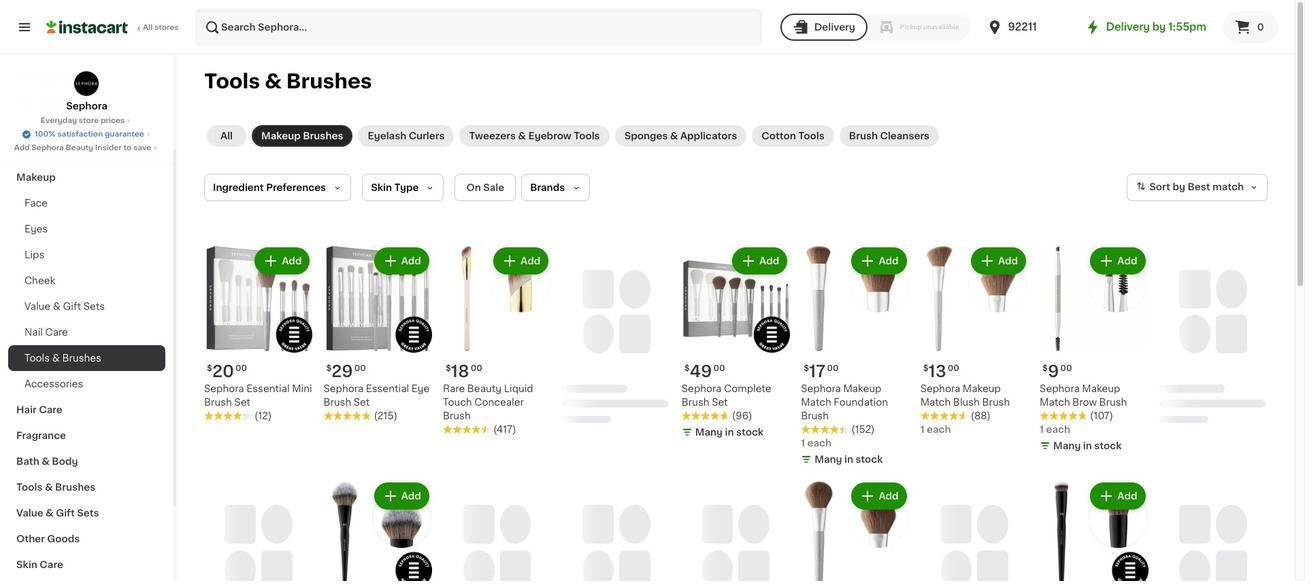 Task type: locate. For each thing, give the bounding box(es) containing it.
value & gift sets link up nail care
[[8, 294, 165, 320]]

care right the nail at the left bottom of page
[[45, 328, 68, 338]]

cheek
[[25, 276, 55, 286]]

care down the 'other goods'
[[40, 561, 63, 570]]

tools & brushes link up accessories
[[8, 346, 165, 372]]

essential inside sephora essential eye brush set
[[366, 385, 409, 394]]

0 horizontal spatial by
[[1153, 22, 1166, 32]]

5 00 from the left
[[471, 365, 482, 373]]

2 horizontal spatial in
[[1083, 442, 1092, 452]]

7 00 from the left
[[948, 365, 960, 373]]

everyday store prices
[[41, 117, 125, 125]]

0 horizontal spatial delivery
[[814, 22, 855, 32]]

on sale button
[[455, 174, 516, 201]]

2 vertical spatial in
[[845, 456, 853, 465]]

2 horizontal spatial 1 each
[[1040, 426, 1071, 435]]

1 essential from the left
[[247, 385, 290, 394]]

6 $ from the left
[[685, 365, 690, 373]]

2 horizontal spatial beauty
[[467, 385, 502, 394]]

match left brow
[[1040, 398, 1070, 408]]

0 vertical spatial skin
[[371, 183, 392, 193]]

100%
[[35, 131, 55, 138]]

stock down (107)
[[1095, 442, 1122, 452]]

00 inside $ 9 00
[[1061, 365, 1072, 373]]

brush up (107)
[[1100, 398, 1127, 408]]

$ 49 00
[[685, 364, 725, 380]]

brush inside sephora essential mini brush set
[[204, 398, 232, 408]]

stock for 9
[[1095, 442, 1122, 452]]

in for 17
[[845, 456, 853, 465]]

1 vertical spatial value & gift sets link
[[8, 501, 165, 527]]

everyday
[[41, 117, 77, 125]]

None search field
[[195, 8, 763, 46]]

makeup up blush
[[963, 385, 1001, 394]]

makeup up face
[[16, 173, 56, 182]]

$ inside the $ 20 00
[[207, 365, 212, 373]]

sephora inside sephora makeup match brow brush
[[1040, 385, 1080, 394]]

0 horizontal spatial 1 each
[[801, 439, 832, 449]]

hair care link
[[8, 397, 165, 423]]

makeup
[[261, 131, 301, 141], [16, 173, 56, 182], [844, 385, 882, 394], [1082, 385, 1121, 394], [963, 385, 1001, 394]]

value & gift sets link up goods
[[8, 501, 165, 527]]

brands
[[530, 183, 565, 193]]

2 vertical spatial stock
[[856, 456, 883, 465]]

match down the '17'
[[801, 398, 832, 408]]

00 inside the $ 17 00
[[827, 365, 839, 373]]

1 horizontal spatial each
[[927, 426, 951, 435]]

100% satisfaction guarantee button
[[21, 127, 152, 140]]

00 right 29
[[354, 365, 366, 373]]

by inside delivery by 1:55pm link
[[1153, 22, 1166, 32]]

0 horizontal spatial stock
[[736, 428, 764, 438]]

& up the 'other goods'
[[46, 509, 54, 519]]

00 inside the $ 13 00
[[948, 365, 960, 373]]

care for nail care
[[45, 328, 68, 338]]

1 horizontal spatial match
[[921, 398, 951, 408]]

1 horizontal spatial all
[[220, 131, 233, 141]]

sephora down the $ 17 00
[[801, 385, 841, 394]]

1 horizontal spatial essential
[[366, 385, 409, 394]]

$ up rare
[[446, 365, 451, 373]]

sephora for 17
[[801, 385, 841, 394]]

sephora inside sephora essential eye brush set
[[324, 385, 364, 394]]

sephora down $ 9 00
[[1040, 385, 1080, 394]]

match inside sephora makeup match brow brush
[[1040, 398, 1070, 408]]

1 vertical spatial in
[[1083, 442, 1092, 452]]

1 horizontal spatial 1 each
[[921, 426, 951, 435]]

care right hair
[[39, 406, 62, 415]]

essential
[[247, 385, 290, 394], [366, 385, 409, 394]]

2 00 from the left
[[354, 365, 366, 373]]

$ up sephora makeup match foundation brush
[[804, 365, 809, 373]]

$ inside the $ 17 00
[[804, 365, 809, 373]]

party
[[57, 147, 83, 157]]

& right 'sponges'
[[670, 131, 678, 141]]

$ 13 00
[[923, 364, 960, 380]]

many down sephora complete brush set
[[695, 428, 723, 438]]

sephora
[[66, 101, 107, 111], [32, 144, 64, 152], [204, 385, 244, 394], [324, 385, 364, 394], [801, 385, 841, 394], [1040, 385, 1080, 394], [682, 385, 722, 394], [921, 385, 961, 394]]

brush up (88) on the right of page
[[982, 398, 1010, 408]]

1 each down sephora makeup match brow brush
[[1040, 426, 1071, 435]]

1 vertical spatial all
[[220, 131, 233, 141]]

00 for 20
[[235, 365, 247, 373]]

0 vertical spatial value
[[25, 302, 50, 312]]

all
[[143, 24, 153, 31], [220, 131, 233, 141]]

all up ingredient
[[220, 131, 233, 141]]

0 horizontal spatial 1
[[801, 439, 805, 449]]

0 vertical spatial in
[[725, 428, 734, 438]]

$ 20 00
[[207, 364, 247, 380]]

3 set from the left
[[712, 398, 728, 408]]

set down the $ 20 00
[[234, 398, 250, 408]]

value
[[25, 302, 50, 312], [16, 509, 43, 519]]

2 horizontal spatial set
[[712, 398, 728, 408]]

makeup up foundation at bottom
[[844, 385, 882, 394]]

$ up sephora makeup match brow brush
[[1043, 365, 1048, 373]]

(96)
[[732, 412, 752, 422]]

gift up goods
[[56, 509, 75, 519]]

lips
[[25, 250, 44, 260]]

0 horizontal spatial all
[[143, 24, 153, 31]]

by left 1:55pm
[[1153, 22, 1166, 32]]

sephora down 20 at the left of page
[[204, 385, 244, 394]]

add button for 29
[[375, 249, 428, 274]]

2 horizontal spatial many
[[1054, 442, 1081, 452]]

2 horizontal spatial match
[[1040, 398, 1070, 408]]

brush inside sephora makeup match brow brush
[[1100, 398, 1127, 408]]

curlers
[[409, 131, 445, 141]]

skin for skin type
[[371, 183, 392, 193]]

match left blush
[[921, 398, 951, 408]]

sponges & applicators link
[[615, 125, 747, 147]]

3 00 from the left
[[827, 365, 839, 373]]

essential for 29
[[366, 385, 409, 394]]

gift
[[63, 302, 81, 312], [56, 509, 75, 519]]

1 vertical spatial by
[[1173, 183, 1186, 192]]

sephora makeup match brow brush
[[1040, 385, 1127, 408]]

cleansers
[[880, 131, 930, 141]]

many for 9
[[1054, 442, 1081, 452]]

by for sort
[[1173, 183, 1186, 192]]

makeup inside sephora makeup match foundation brush
[[844, 385, 882, 394]]

product group containing 17
[[801, 245, 910, 470]]

mini
[[292, 385, 312, 394]]

00 inside $ 18 00
[[471, 365, 482, 373]]

0 vertical spatial sets
[[84, 302, 105, 312]]

eyes link
[[8, 216, 165, 242]]

2 horizontal spatial stock
[[1095, 442, 1122, 452]]

1 horizontal spatial 1
[[921, 426, 925, 435]]

2 match from the left
[[1040, 398, 1070, 408]]

49
[[690, 364, 712, 380]]

brush left cleansers
[[849, 131, 878, 141]]

insider
[[95, 144, 122, 152]]

0 horizontal spatial each
[[808, 439, 832, 449]]

1 vertical spatial value & gift sets
[[16, 509, 99, 519]]

0 vertical spatial many in stock
[[695, 428, 764, 438]]

1 down 'sephora makeup match blush brush'
[[921, 426, 925, 435]]

service type group
[[780, 14, 970, 41]]

all stores link
[[46, 8, 180, 46]]

2 vertical spatial many
[[815, 456, 842, 465]]

7 $ from the left
[[923, 365, 929, 373]]

1 for 17
[[801, 439, 805, 449]]

1 vertical spatial value
[[16, 509, 43, 519]]

0 horizontal spatial match
[[801, 398, 832, 408]]

all left stores
[[143, 24, 153, 31]]

00 inside $ 29 00
[[354, 365, 366, 373]]

$ inside $ 29 00
[[326, 365, 332, 373]]

0 vertical spatial by
[[1153, 22, 1166, 32]]

1 horizontal spatial stock
[[856, 456, 883, 465]]

match for 17
[[801, 398, 832, 408]]

2 set from the left
[[354, 398, 370, 408]]

1 vertical spatial care
[[39, 406, 62, 415]]

sephora inside 'sephora makeup match blush brush'
[[921, 385, 961, 394]]

sale
[[483, 183, 505, 193]]

1 horizontal spatial set
[[354, 398, 370, 408]]

00 for 49
[[714, 365, 725, 373]]

sephora makeup match blush brush
[[921, 385, 1010, 408]]

skin left type
[[371, 183, 392, 193]]

00 right 20 at the left of page
[[235, 365, 247, 373]]

accessories
[[25, 380, 83, 389]]

stock down (152)
[[856, 456, 883, 465]]

$ inside $ 49 00
[[685, 365, 690, 373]]

1 horizontal spatial in
[[845, 456, 853, 465]]

1 00 from the left
[[235, 365, 247, 373]]

1 each down sephora makeup match foundation brush
[[801, 439, 832, 449]]

1 vertical spatial many
[[1054, 442, 1081, 452]]

1 horizontal spatial beauty
[[119, 147, 155, 157]]

add
[[14, 144, 30, 152], [282, 257, 302, 266], [401, 257, 421, 266], [521, 257, 541, 266], [760, 257, 779, 266], [879, 257, 899, 266], [998, 257, 1018, 266], [1118, 257, 1138, 266], [401, 492, 421, 502], [879, 492, 899, 502], [1118, 492, 1138, 502]]

3 match from the left
[[921, 398, 951, 408]]

1 horizontal spatial many
[[815, 456, 842, 465]]

$ inside $ 9 00
[[1043, 365, 1048, 373]]

care for hair care
[[39, 406, 62, 415]]

add button
[[256, 249, 309, 274], [375, 249, 428, 274], [495, 249, 547, 274], [734, 249, 786, 274], [853, 249, 906, 274], [973, 249, 1025, 274], [1092, 249, 1145, 274], [375, 485, 428, 509], [853, 485, 906, 509], [1092, 485, 1145, 509]]

brush down the '17'
[[801, 412, 829, 422]]

makeup inside sephora makeup match brow brush
[[1082, 385, 1121, 394]]

brush down touch
[[443, 412, 471, 422]]

00 inside the $ 20 00
[[235, 365, 247, 373]]

sephora for 9
[[1040, 385, 1080, 394]]

add inside "add sephora beauty insider to save" link
[[14, 144, 30, 152]]

1 each for 9
[[1040, 426, 1071, 435]]

skin inside dropdown button
[[371, 183, 392, 193]]

sephora for 13
[[921, 385, 961, 394]]

tools & brushes
[[204, 71, 372, 91], [25, 354, 101, 363], [16, 483, 95, 493]]

value & gift sets up nail care
[[25, 302, 105, 312]]

tools & brushes down bath & body
[[16, 483, 95, 493]]

1 horizontal spatial by
[[1173, 183, 1186, 192]]

00 for 17
[[827, 365, 839, 373]]

buy
[[38, 71, 57, 81]]

$ inside $ 18 00
[[446, 365, 451, 373]]

brush down the 49
[[682, 398, 710, 408]]

set down $ 29 00
[[354, 398, 370, 408]]

delivery for delivery
[[814, 22, 855, 32]]

& down bath & body
[[45, 483, 53, 493]]

2 vertical spatial care
[[40, 561, 63, 570]]

brushes down nail care link
[[62, 354, 101, 363]]

& up accessories
[[52, 354, 60, 363]]

Search field
[[196, 10, 761, 45]]

skin
[[371, 183, 392, 193], [16, 561, 37, 570]]

add sephora beauty insider to save
[[14, 144, 151, 152]]

delivery button
[[780, 14, 868, 41]]

match inside sephora makeup match foundation brush
[[801, 398, 832, 408]]

skin care link
[[8, 553, 165, 579]]

1 down sephora makeup match foundation brush
[[801, 439, 805, 449]]

makeup for 9
[[1082, 385, 1121, 394]]

tools & brushes up accessories
[[25, 354, 101, 363]]

100% satisfaction guarantee
[[35, 131, 144, 138]]

each down sephora makeup match foundation brush
[[808, 439, 832, 449]]

beauty
[[66, 144, 93, 152], [119, 147, 155, 157], [467, 385, 502, 394]]

0 horizontal spatial skin
[[16, 561, 37, 570]]

set
[[234, 398, 250, 408], [354, 398, 370, 408], [712, 398, 728, 408]]

match inside 'sephora makeup match blush brush'
[[921, 398, 951, 408]]

delivery inside 'button'
[[814, 22, 855, 32]]

many down sephora makeup match foundation brush
[[815, 456, 842, 465]]

sephora down the 49
[[682, 385, 722, 394]]

in down "(96)"
[[725, 428, 734, 438]]

$ up sephora essential eye brush set
[[326, 365, 332, 373]]

product group containing 29
[[324, 245, 432, 424]]

2 essential from the left
[[366, 385, 409, 394]]

sephora inside sephora makeup match foundation brush
[[801, 385, 841, 394]]

blush
[[953, 398, 980, 408]]

0 vertical spatial tools & brushes link
[[8, 346, 165, 372]]

sephora up store
[[66, 101, 107, 111]]

sephora down 29
[[324, 385, 364, 394]]

tools & brushes link
[[8, 346, 165, 372], [8, 475, 165, 501]]

0 vertical spatial care
[[45, 328, 68, 338]]

delivery by 1:55pm link
[[1085, 19, 1207, 35]]

1 $ from the left
[[207, 365, 212, 373]]

prices
[[101, 117, 125, 125]]

(88)
[[971, 412, 991, 422]]

match
[[1213, 183, 1244, 192]]

cotton tools link
[[752, 125, 834, 147]]

sephora for 29
[[324, 385, 364, 394]]

$ up sephora essential mini brush set
[[207, 365, 212, 373]]

tools right "cotton"
[[799, 131, 825, 141]]

00 right the 49
[[714, 365, 725, 373]]

skin down the other
[[16, 561, 37, 570]]

1 vertical spatial many in stock
[[1054, 442, 1122, 452]]

00 right the '17'
[[827, 365, 839, 373]]

tools & brushes up the "makeup brushes" link
[[204, 71, 372, 91]]

many in stock down (107)
[[1054, 442, 1122, 452]]

essential up (215)
[[366, 385, 409, 394]]

1 horizontal spatial skin
[[371, 183, 392, 193]]

by
[[1153, 22, 1166, 32], [1173, 183, 1186, 192]]

essential inside sephora essential mini brush set
[[247, 385, 290, 394]]

product group containing 18
[[443, 245, 552, 437]]

00 right 18
[[471, 365, 482, 373]]

1 for 9
[[1040, 426, 1044, 435]]

$ for 9
[[1043, 365, 1048, 373]]

0 horizontal spatial many in stock
[[695, 428, 764, 438]]

tweezers & eyebrow tools link
[[460, 125, 610, 147]]

makeup inside 'sephora makeup match blush brush'
[[963, 385, 1001, 394]]

rare beauty liquid touch concealer brush
[[443, 385, 533, 422]]

many in stock down (152)
[[815, 456, 883, 465]]

brushes up preferences at the top
[[303, 131, 343, 141]]

value up the other
[[16, 509, 43, 519]]

1 horizontal spatial delivery
[[1106, 22, 1150, 32]]

tools & brushes link down body
[[8, 475, 165, 501]]

2 horizontal spatial 1
[[1040, 426, 1044, 435]]

each down sephora makeup match brow brush
[[1046, 426, 1071, 435]]

2 vertical spatial many in stock
[[815, 456, 883, 465]]

in down (152)
[[845, 456, 853, 465]]

essential for 20
[[247, 385, 290, 394]]

2 $ from the left
[[326, 365, 332, 373]]

00 right 9
[[1061, 365, 1072, 373]]

0 vertical spatial value & gift sets link
[[8, 294, 165, 320]]

(152)
[[852, 426, 875, 435]]

many in stock down "(96)"
[[695, 428, 764, 438]]

sets down the cheek link
[[84, 302, 105, 312]]

makeup up brow
[[1082, 385, 1121, 394]]

tools up all link
[[204, 71, 260, 91]]

each down 'sephora makeup match blush brush'
[[927, 426, 951, 435]]

17
[[809, 364, 826, 380]]

complete
[[724, 385, 772, 394]]

nail care
[[25, 328, 68, 338]]

it
[[60, 71, 66, 81]]

by inside best match sort by field
[[1173, 183, 1186, 192]]

brush down 20 at the left of page
[[204, 398, 232, 408]]

product group containing 9
[[1040, 245, 1149, 456]]

foundation
[[834, 398, 888, 408]]

preferences
[[266, 183, 326, 193]]

set inside sephora essential mini brush set
[[234, 398, 250, 408]]

sephora inside sephora essential mini brush set
[[204, 385, 244, 394]]

00 inside $ 49 00
[[714, 365, 725, 373]]

(417)
[[493, 426, 516, 435]]

1 horizontal spatial many in stock
[[815, 456, 883, 465]]

1 vertical spatial tools & brushes
[[25, 354, 101, 363]]

1 for 13
[[921, 426, 925, 435]]

product group
[[204, 245, 313, 424], [324, 245, 432, 424], [443, 245, 552, 437], [682, 245, 790, 443], [801, 245, 910, 470], [921, 245, 1029, 437], [1040, 245, 1149, 456], [324, 481, 432, 582], [801, 481, 910, 582], [1040, 481, 1149, 582]]

2 horizontal spatial each
[[1046, 426, 1071, 435]]

13
[[929, 364, 947, 380]]

0 horizontal spatial many
[[695, 428, 723, 438]]

sets up other goods link at the left of the page
[[77, 509, 99, 519]]

1 set from the left
[[234, 398, 250, 408]]

$ up 'sephora makeup match blush brush'
[[923, 365, 929, 373]]

1:55pm
[[1169, 22, 1207, 32]]

stock for 17
[[856, 456, 883, 465]]

1 vertical spatial stock
[[1095, 442, 1122, 452]]

00 right 13 at the bottom right of the page
[[948, 365, 960, 373]]

makeup for 13
[[963, 385, 1001, 394]]

1 each down 'sephora makeup match blush brush'
[[921, 426, 951, 435]]

brush inside 'sephora makeup match blush brush'
[[982, 398, 1010, 408]]

lips link
[[8, 242, 165, 268]]

& left eyebrow
[[518, 131, 526, 141]]

stores
[[154, 24, 179, 31]]

tools down 'bath'
[[16, 483, 43, 493]]

1
[[1040, 426, 1044, 435], [921, 426, 925, 435], [801, 439, 805, 449]]

holiday
[[16, 147, 54, 157]]

sephora down the $ 13 00
[[921, 385, 961, 394]]

brush down 29
[[324, 398, 351, 408]]

$ up sephora complete brush set
[[685, 365, 690, 373]]

cheek link
[[8, 268, 165, 294]]

& right 'bath'
[[42, 457, 50, 467]]

6 00 from the left
[[714, 365, 725, 373]]

many
[[695, 428, 723, 438], [1054, 442, 1081, 452], [815, 456, 842, 465]]

set inside sephora essential eye brush set
[[354, 398, 370, 408]]

essential up (12)
[[247, 385, 290, 394]]

$ inside the $ 13 00
[[923, 365, 929, 373]]

3 $ from the left
[[804, 365, 809, 373]]

best
[[1188, 183, 1211, 192]]

other goods
[[16, 535, 80, 545]]

1 match from the left
[[801, 398, 832, 408]]

add button for 17
[[853, 249, 906, 274]]

1 down sephora makeup match brow brush
[[1040, 426, 1044, 435]]

0 horizontal spatial essential
[[247, 385, 290, 394]]

1 vertical spatial tools & brushes link
[[8, 475, 165, 501]]

value & gift sets up goods
[[16, 509, 99, 519]]

sephora essential mini brush set
[[204, 385, 312, 408]]

sephora inside sephora complete brush set
[[682, 385, 722, 394]]

00 for 13
[[948, 365, 960, 373]]

0 horizontal spatial set
[[234, 398, 250, 408]]

delivery by 1:55pm
[[1106, 22, 1207, 32]]

0 vertical spatial all
[[143, 24, 153, 31]]

2 horizontal spatial many in stock
[[1054, 442, 1122, 452]]

1 vertical spatial skin
[[16, 561, 37, 570]]

20
[[212, 364, 234, 380]]

5 $ from the left
[[446, 365, 451, 373]]

stock down "(96)"
[[736, 428, 764, 438]]

4 00 from the left
[[1061, 365, 1072, 373]]

4 $ from the left
[[1043, 365, 1048, 373]]

brushes up the "makeup brushes" link
[[286, 71, 372, 91]]

in down (107)
[[1083, 442, 1092, 452]]

set down complete
[[712, 398, 728, 408]]



Task type: vqa. For each thing, say whether or not it's contained in the screenshot.
1st ORIGINAL
no



Task type: describe. For each thing, give the bounding box(es) containing it.
hair
[[16, 406, 37, 415]]

sephora makeup match foundation brush
[[801, 385, 888, 422]]

29
[[332, 364, 353, 380]]

set inside sephora complete brush set
[[712, 398, 728, 408]]

holiday party ready beauty
[[16, 147, 155, 157]]

$ for 17
[[804, 365, 809, 373]]

applicators
[[681, 131, 737, 141]]

brushes down body
[[55, 483, 95, 493]]

many for 17
[[815, 456, 842, 465]]

sephora for 20
[[204, 385, 244, 394]]

guarantee
[[105, 131, 144, 138]]

makeup for 17
[[844, 385, 882, 394]]

0
[[1258, 22, 1264, 32]]

other goods link
[[8, 527, 165, 553]]

2 tools & brushes link from the top
[[8, 475, 165, 501]]

(12)
[[255, 412, 272, 422]]

$ 17 00
[[804, 364, 839, 380]]

0 vertical spatial many
[[695, 428, 723, 438]]

skin care
[[16, 561, 63, 570]]

set for 29
[[354, 398, 370, 408]]

brush inside sephora essential eye brush set
[[324, 398, 351, 408]]

accessories link
[[8, 372, 165, 397]]

brands button
[[522, 174, 590, 201]]

00 for 29
[[354, 365, 366, 373]]

product group containing 20
[[204, 245, 313, 424]]

0 vertical spatial stock
[[736, 428, 764, 438]]

eye
[[412, 385, 430, 394]]

shop link
[[8, 35, 165, 63]]

0 vertical spatial gift
[[63, 302, 81, 312]]

$ 9 00
[[1043, 364, 1072, 380]]

shop
[[38, 44, 64, 54]]

1 each for 13
[[921, 426, 951, 435]]

match for 9
[[1040, 398, 1070, 408]]

ready
[[85, 147, 117, 157]]

buy it again
[[38, 71, 96, 81]]

tools right eyebrow
[[574, 131, 600, 141]]

nail care link
[[8, 320, 165, 346]]

all for all
[[220, 131, 233, 141]]

(107)
[[1090, 412, 1114, 422]]

brow
[[1073, 398, 1097, 408]]

care for skin care
[[40, 561, 63, 570]]

$ 29 00
[[326, 364, 366, 380]]

cotton tools
[[762, 131, 825, 141]]

sephora essential eye brush set
[[324, 385, 430, 408]]

1 value & gift sets link from the top
[[8, 294, 165, 320]]

each for 13
[[927, 426, 951, 435]]

eyebrow
[[528, 131, 572, 141]]

delivery for delivery by 1:55pm
[[1106, 22, 1150, 32]]

00 for 9
[[1061, 365, 1072, 373]]

1 each for 17
[[801, 439, 832, 449]]

sephora for 49
[[682, 385, 722, 394]]

skin type
[[371, 183, 419, 193]]

beauty inside rare beauty liquid touch concealer brush
[[467, 385, 502, 394]]

cotton
[[762, 131, 796, 141]]

fragrance link
[[8, 423, 165, 449]]

sephora logo image
[[74, 71, 100, 97]]

hair care
[[16, 406, 62, 415]]

$ for 29
[[326, 365, 332, 373]]

& up the "makeup brushes" link
[[265, 71, 282, 91]]

& up nail care
[[53, 302, 61, 312]]

sephora link
[[66, 71, 107, 113]]

tweezers & eyebrow tools
[[469, 131, 600, 141]]

add button for 49
[[734, 249, 786, 274]]

eyelash
[[368, 131, 407, 141]]

goods
[[47, 535, 80, 545]]

set for 20
[[234, 398, 250, 408]]

92211
[[1008, 22, 1037, 32]]

sponges
[[625, 131, 668, 141]]

sephora complete brush set
[[682, 385, 772, 408]]

brush inside sephora complete brush set
[[682, 398, 710, 408]]

all link
[[207, 125, 246, 147]]

each for 9
[[1046, 426, 1071, 435]]

Best match Sort by field
[[1127, 174, 1268, 201]]

tweezers
[[469, 131, 516, 141]]

0 horizontal spatial in
[[725, 428, 734, 438]]

makeup up the ingredient preferences dropdown button
[[261, 131, 301, 141]]

product group containing 13
[[921, 245, 1029, 437]]

00 for 18
[[471, 365, 482, 373]]

skin for skin care
[[16, 561, 37, 570]]

instacart logo image
[[46, 19, 128, 35]]

ingredient preferences button
[[204, 174, 351, 201]]

product group containing 49
[[682, 245, 790, 443]]

everyday store prices link
[[41, 116, 133, 127]]

type
[[394, 183, 419, 193]]

tools down the nail at the left bottom of page
[[25, 354, 50, 363]]

bath
[[16, 457, 39, 467]]

0 horizontal spatial beauty
[[66, 144, 93, 152]]

1 vertical spatial sets
[[77, 509, 99, 519]]

brush inside sephora makeup match foundation brush
[[801, 412, 829, 422]]

by for delivery
[[1153, 22, 1166, 32]]

all for all stores
[[143, 24, 153, 31]]

in for 9
[[1083, 442, 1092, 452]]

save
[[133, 144, 151, 152]]

ingredient
[[213, 183, 264, 193]]

add button for 13
[[973, 249, 1025, 274]]

eyelash curlers
[[368, 131, 445, 141]]

lists
[[38, 99, 62, 108]]

liquid
[[504, 385, 533, 394]]

sephora down 100%
[[32, 144, 64, 152]]

add button for 9
[[1092, 249, 1145, 274]]

nail
[[25, 328, 43, 338]]

0 button
[[1223, 11, 1279, 44]]

store
[[79, 117, 99, 125]]

2 vertical spatial tools & brushes
[[16, 483, 95, 493]]

$ for 18
[[446, 365, 451, 373]]

face
[[25, 199, 48, 208]]

face link
[[8, 191, 165, 216]]

body
[[52, 457, 78, 467]]

18
[[451, 364, 469, 380]]

other
[[16, 535, 45, 545]]

on
[[467, 183, 481, 193]]

1 tools & brushes link from the top
[[8, 346, 165, 372]]

1 vertical spatial gift
[[56, 509, 75, 519]]

many in stock for 17
[[815, 456, 883, 465]]

sort
[[1150, 183, 1171, 192]]

0 vertical spatial tools & brushes
[[204, 71, 372, 91]]

$ for 20
[[207, 365, 212, 373]]

eyes
[[25, 225, 48, 234]]

again
[[69, 71, 96, 81]]

concealer
[[475, 398, 524, 408]]

many in stock for 9
[[1054, 442, 1122, 452]]

add sephora beauty insider to save link
[[14, 143, 159, 154]]

each for 17
[[808, 439, 832, 449]]

all stores
[[143, 24, 179, 31]]

sponges & applicators
[[625, 131, 737, 141]]

$ for 49
[[685, 365, 690, 373]]

brush inside rare beauty liquid touch concealer brush
[[443, 412, 471, 422]]

$ for 13
[[923, 365, 929, 373]]

0 vertical spatial value & gift sets
[[25, 302, 105, 312]]

add button for 20
[[256, 249, 309, 274]]

92211 button
[[987, 8, 1068, 46]]

$ 18 00
[[446, 364, 482, 380]]

2 value & gift sets link from the top
[[8, 501, 165, 527]]

match for 13
[[921, 398, 951, 408]]

bath & body
[[16, 457, 78, 467]]

lists link
[[8, 90, 165, 117]]

add button for 18
[[495, 249, 547, 274]]

9
[[1048, 364, 1059, 380]]



